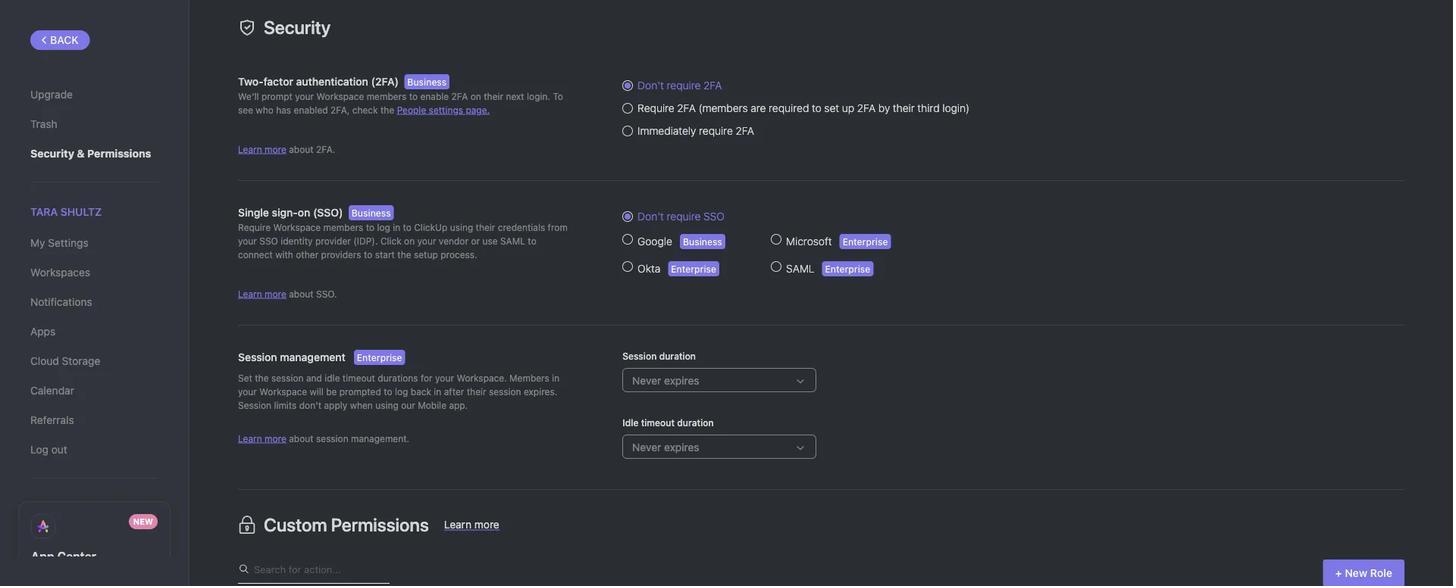 Task type: describe. For each thing, give the bounding box(es) containing it.
0 horizontal spatial session
[[271, 373, 304, 384]]

business for single sign-on (sso)
[[352, 208, 391, 218]]

app center
[[31, 550, 96, 565]]

session inside set the session and idle timeout durations for your workspace. members in your workspace will be prompted to log back in after their session expires. session limits don't apply when using our mobile app.
[[238, 400, 272, 411]]

log inside set the session and idle timeout durations for your workspace. members in your workspace will be prompted to log back in after their session expires. session limits don't apply when using our mobile app.
[[395, 387, 408, 397]]

other
[[296, 250, 319, 260]]

up
[[842, 102, 855, 115]]

security & permissions link
[[30, 141, 158, 167]]

my settings link
[[30, 231, 158, 256]]

third
[[918, 102, 940, 115]]

using inside require workspace members to log in to clickup using their credentials from your sso identity provider (idp). click on your vendor or use saml to connect with other providers to start the setup process.
[[450, 222, 473, 233]]

2fa down don't require 2fa
[[678, 102, 696, 115]]

start
[[375, 250, 395, 260]]

require workspace members to log in to clickup using their credentials from your sso identity provider (idp). click on your vendor or use saml to connect with other providers to start the setup process.
[[238, 222, 568, 260]]

enterprise for okta
[[671, 264, 717, 275]]

don't for don't require 2fa
[[638, 79, 664, 92]]

see
[[238, 105, 253, 115]]

tara
[[30, 206, 58, 218]]

mobile
[[418, 400, 447, 411]]

don't for don't require sso
[[638, 210, 664, 223]]

1 horizontal spatial saml
[[787, 263, 815, 275]]

0 horizontal spatial permissions
[[87, 148, 151, 160]]

your down set
[[238, 387, 257, 397]]

page.
[[466, 105, 490, 115]]

1 vertical spatial new
[[1345, 568, 1368, 580]]

calendar link
[[30, 379, 158, 404]]

2fa left by
[[858, 102, 876, 115]]

learn more
[[444, 519, 500, 531]]

login)
[[943, 102, 970, 115]]

log out link
[[30, 438, 158, 464]]

your inside we'll prompt your workspace members to enable 2fa on their next login. to see who has enabled 2fa, check the
[[295, 91, 314, 102]]

session for session duration
[[623, 351, 657, 362]]

business for two-factor authentication (2fa)
[[407, 77, 447, 87]]

apps link
[[30, 319, 158, 345]]

prompt
[[262, 91, 293, 102]]

require for don't require 2fa
[[667, 79, 701, 92]]

expires.
[[524, 387, 558, 397]]

workspace inside we'll prompt your workspace members to enable 2fa on their next login. to see who has enabled 2fa, check the
[[317, 91, 364, 102]]

microsoft
[[787, 235, 832, 248]]

on inside we'll prompt your workspace members to enable 2fa on their next login. to see who has enabled 2fa, check the
[[471, 91, 481, 102]]

enterprise up durations
[[357, 353, 402, 363]]

people settings page. link
[[397, 105, 490, 115]]

log out
[[30, 444, 67, 457]]

app.
[[449, 400, 468, 411]]

security & permissions
[[30, 148, 151, 160]]

okta
[[638, 263, 661, 275]]

setup
[[414, 250, 438, 260]]

factor
[[264, 75, 293, 88]]

(members
[[699, 102, 748, 115]]

identity
[[281, 236, 313, 246]]

cloud storage link
[[30, 349, 158, 375]]

cloud storage
[[30, 355, 100, 368]]

2fa down are
[[736, 125, 755, 137]]

expires for second "never expires" dropdown button from the bottom
[[664, 375, 700, 388]]

session for session management
[[238, 351, 277, 364]]

people
[[397, 105, 426, 115]]

require 2fa (members are required to set up 2fa by their third login)
[[638, 102, 970, 115]]

require for don't require sso
[[667, 210, 701, 223]]

don't require sso
[[638, 210, 725, 223]]

idle
[[623, 418, 639, 428]]

1 horizontal spatial in
[[434, 387, 442, 397]]

trash
[[30, 118, 57, 130]]

(sso)
[[313, 206, 343, 219]]

workspaces
[[30, 267, 90, 279]]

two-factor authentication (2fa)
[[238, 75, 399, 88]]

referrals
[[30, 415, 74, 427]]

more for learn more about sso.
[[265, 289, 287, 300]]

never for second "never expires" dropdown button from the top of the page
[[633, 442, 662, 454]]

click
[[381, 236, 402, 246]]

1 horizontal spatial permissions
[[331, 515, 429, 536]]

my
[[30, 237, 45, 250]]

trash link
[[30, 111, 158, 137]]

members
[[510, 373, 550, 384]]

will
[[310, 387, 324, 397]]

learn for learn more about sso.
[[238, 289, 262, 300]]

never expires for second "never expires" dropdown button from the top of the page
[[633, 442, 700, 454]]

the inside set the session and idle timeout durations for your workspace. members in your workspace will be prompted to log back in after their session expires. session limits don't apply when using our mobile app.
[[255, 373, 269, 384]]

check
[[352, 105, 378, 115]]

don't
[[299, 400, 322, 411]]

expires for second "never expires" dropdown button from the top of the page
[[664, 442, 700, 454]]

learn for learn more about 2fa.
[[238, 144, 262, 155]]

clickup api link
[[30, 52, 158, 78]]

settings
[[48, 237, 89, 250]]

(idp).
[[354, 236, 378, 246]]

more for learn more about 2fa.
[[265, 144, 287, 155]]

are
[[751, 102, 766, 115]]

require for don't
[[638, 102, 675, 115]]

+
[[1336, 568, 1343, 580]]

set
[[825, 102, 840, 115]]

back inside set the session and idle timeout durations for your workspace. members in your workspace will be prompted to log back in after their session expires. session limits don't apply when using our mobile app.
[[411, 387, 431, 397]]

workspace inside set the session and idle timeout durations for your workspace. members in your workspace will be prompted to log back in after their session expires. session limits don't apply when using our mobile app.
[[260, 387, 307, 397]]

people settings page.
[[397, 105, 490, 115]]

on inside require workspace members to log in to clickup using their credentials from your sso identity provider (idp). click on your vendor or use saml to connect with other providers to start the setup process.
[[404, 236, 415, 246]]

sign-
[[272, 206, 298, 219]]

using inside set the session and idle timeout durations for your workspace. members in your workspace will be prompted to log back in after their session expires. session limits don't apply when using our mobile app.
[[376, 400, 399, 411]]

apps
[[30, 326, 56, 338]]

shultz
[[60, 206, 102, 218]]

require for single
[[238, 222, 271, 233]]

(2fa)
[[371, 75, 399, 88]]

1 horizontal spatial timeout
[[641, 418, 675, 428]]

use
[[483, 236, 498, 246]]

center
[[57, 550, 96, 565]]

never for second "never expires" dropdown button from the bottom
[[633, 375, 662, 388]]

workspace.
[[457, 373, 507, 384]]

notifications link
[[30, 290, 158, 316]]

we'll
[[238, 91, 259, 102]]

1 vertical spatial duration
[[677, 418, 714, 428]]

process.
[[441, 250, 477, 260]]

vendor
[[439, 236, 469, 246]]

members inside require workspace members to log in to clickup using their credentials from your sso identity provider (idp). click on your vendor or use saml to connect with other providers to start the setup process.
[[323, 222, 363, 233]]

0 horizontal spatial new
[[133, 518, 153, 528]]

2fa.
[[316, 144, 335, 155]]

google
[[638, 235, 673, 248]]

enterprise for microsoft
[[843, 237, 888, 247]]

calendar
[[30, 385, 74, 398]]

their right by
[[893, 102, 915, 115]]

provider
[[315, 236, 351, 246]]

has
[[276, 105, 291, 115]]

my settings
[[30, 237, 89, 250]]

don't require 2fa
[[638, 79, 722, 92]]

be
[[326, 387, 337, 397]]

for
[[421, 373, 433, 384]]

or
[[471, 236, 480, 246]]

back link
[[30, 30, 90, 50]]

0 horizontal spatial clickup
[[30, 59, 68, 71]]



Task type: locate. For each thing, give the bounding box(es) containing it.
session down workspace.
[[489, 387, 521, 397]]

never down session duration
[[633, 375, 662, 388]]

we'll prompt your workspace members to enable 2fa on their next login. to see who has enabled 2fa, check the
[[238, 91, 563, 115]]

the right set
[[255, 373, 269, 384]]

1 horizontal spatial security
[[264, 17, 331, 38]]

your up setup
[[418, 236, 436, 246]]

2 vertical spatial about
[[289, 434, 314, 444]]

0 vertical spatial never expires
[[633, 375, 700, 388]]

0 horizontal spatial timeout
[[343, 373, 375, 384]]

1 horizontal spatial business
[[407, 77, 447, 87]]

sso
[[704, 210, 725, 223], [260, 236, 278, 246]]

two-
[[238, 75, 264, 88]]

your up the connect
[[238, 236, 257, 246]]

providers
[[321, 250, 361, 260]]

workspaces link
[[30, 260, 158, 286]]

1 horizontal spatial back
[[411, 387, 431, 397]]

1 vertical spatial using
[[376, 400, 399, 411]]

0 vertical spatial security
[[264, 17, 331, 38]]

1 horizontal spatial session
[[316, 434, 349, 444]]

your up after
[[435, 373, 454, 384]]

more for learn more
[[475, 519, 500, 531]]

0 horizontal spatial back
[[50, 34, 79, 46]]

about down don't
[[289, 434, 314, 444]]

2fa inside we'll prompt your workspace members to enable 2fa on their next login. to see who has enabled 2fa, check the
[[452, 91, 468, 102]]

2fa,
[[331, 105, 350, 115]]

1 expires from the top
[[664, 375, 700, 388]]

0 horizontal spatial require
[[238, 222, 271, 233]]

in up mobile
[[434, 387, 442, 397]]

by
[[879, 102, 890, 115]]

session up set
[[238, 351, 277, 364]]

when
[[350, 400, 373, 411]]

0 vertical spatial require
[[638, 102, 675, 115]]

app
[[31, 550, 54, 565]]

workspace
[[317, 91, 364, 102], [273, 222, 321, 233], [260, 387, 307, 397]]

about for on
[[289, 289, 314, 300]]

about left 2fa.
[[289, 144, 314, 155]]

never expires button
[[623, 369, 1405, 393], [623, 435, 1405, 460]]

log
[[377, 222, 390, 233], [395, 387, 408, 397]]

0 vertical spatial duration
[[659, 351, 696, 362]]

enable
[[420, 91, 449, 102]]

saml down microsoft
[[787, 263, 815, 275]]

out
[[51, 444, 67, 457]]

log
[[30, 444, 49, 457]]

duration right idle
[[677, 418, 714, 428]]

1 vertical spatial back
[[411, 387, 431, 397]]

1 never expires button from the top
[[623, 369, 1405, 393]]

2 horizontal spatial on
[[471, 91, 481, 102]]

learn more link for session
[[238, 434, 287, 444]]

enterprise down microsoft
[[825, 264, 871, 275]]

0 vertical spatial never
[[633, 375, 662, 388]]

2 never expires from the top
[[633, 442, 700, 454]]

1 vertical spatial require
[[238, 222, 271, 233]]

learn more link for single
[[238, 289, 287, 300]]

1 vertical spatial permissions
[[331, 515, 429, 536]]

1 vertical spatial never expires
[[633, 442, 700, 454]]

0 horizontal spatial in
[[393, 222, 401, 233]]

clickup
[[30, 59, 68, 71], [414, 222, 448, 233]]

learn more link
[[238, 144, 287, 155], [238, 289, 287, 300], [238, 434, 287, 444], [444, 519, 500, 531]]

1 vertical spatial saml
[[787, 263, 815, 275]]

don't
[[638, 79, 664, 92], [638, 210, 664, 223]]

the down click
[[398, 250, 411, 260]]

session duration
[[623, 351, 696, 362]]

clickup inside require workspace members to log in to clickup using their credentials from your sso identity provider (idp). click on your vendor or use saml to connect with other providers to start the setup process.
[[414, 222, 448, 233]]

require for immediately require 2fa
[[699, 125, 733, 137]]

3 about from the top
[[289, 434, 314, 444]]

learn for learn more about session management.
[[238, 434, 262, 444]]

custom
[[264, 515, 327, 536]]

idle
[[325, 373, 340, 384]]

0 horizontal spatial using
[[376, 400, 399, 411]]

2 vertical spatial on
[[404, 236, 415, 246]]

2 horizontal spatial session
[[489, 387, 521, 397]]

permissions
[[87, 148, 151, 160], [331, 515, 429, 536]]

the right the check
[[381, 105, 395, 115]]

clickup up vendor
[[414, 222, 448, 233]]

login.
[[527, 91, 551, 102]]

1 vertical spatial workspace
[[273, 222, 321, 233]]

1 vertical spatial on
[[298, 206, 310, 219]]

1 horizontal spatial on
[[404, 236, 415, 246]]

their inside we'll prompt your workspace members to enable 2fa on their next login. to see who has enabled 2fa, check the
[[484, 91, 504, 102]]

timeout up prompted
[[343, 373, 375, 384]]

about left the sso.
[[289, 289, 314, 300]]

1 horizontal spatial require
[[638, 102, 675, 115]]

1 vertical spatial security
[[30, 148, 74, 160]]

never expires down session duration
[[633, 375, 700, 388]]

don't up "immediately"
[[638, 79, 664, 92]]

0 vertical spatial business
[[407, 77, 447, 87]]

in up click
[[393, 222, 401, 233]]

1 vertical spatial require
[[699, 125, 733, 137]]

members down (2fa) at the left of page
[[367, 91, 407, 102]]

1 about from the top
[[289, 144, 314, 155]]

to inside set the session and idle timeout durations for your workspace. members in your workspace will be prompted to log back in after their session expires. session limits don't apply when using our mobile app.
[[384, 387, 393, 397]]

to inside we'll prompt your workspace members to enable 2fa on their next login. to see who has enabled 2fa, check the
[[409, 91, 418, 102]]

sso.
[[316, 289, 337, 300]]

2 horizontal spatial the
[[398, 250, 411, 260]]

2 never from the top
[[633, 442, 662, 454]]

require up google
[[667, 210, 701, 223]]

on right click
[[404, 236, 415, 246]]

on up page.
[[471, 91, 481, 102]]

1 vertical spatial log
[[395, 387, 408, 397]]

0 horizontal spatial on
[[298, 206, 310, 219]]

2 vertical spatial business
[[683, 237, 723, 247]]

authentication
[[296, 75, 368, 88]]

learn more about session management.
[[238, 434, 410, 444]]

session down session management
[[271, 373, 304, 384]]

the inside require workspace members to log in to clickup using their credentials from your sso identity provider (idp). click on your vendor or use saml to connect with other providers to start the setup process.
[[398, 250, 411, 260]]

and
[[306, 373, 322, 384]]

1 vertical spatial clickup
[[414, 222, 448, 233]]

0 vertical spatial log
[[377, 222, 390, 233]]

0 vertical spatial never expires button
[[623, 369, 1405, 393]]

learn
[[238, 144, 262, 155], [238, 289, 262, 300], [238, 434, 262, 444], [444, 519, 472, 531]]

timeout inside set the session and idle timeout durations for your workspace. members in your workspace will be prompted to log back in after their session expires. session limits don't apply when using our mobile app.
[[343, 373, 375, 384]]

clickup down back link
[[30, 59, 68, 71]]

enterprise right okta on the left top of the page
[[671, 264, 717, 275]]

sso inside require workspace members to log in to clickup using their credentials from your sso identity provider (idp). click on your vendor or use saml to connect with other providers to start the setup process.
[[260, 236, 278, 246]]

2 horizontal spatial in
[[552, 373, 560, 384]]

management.
[[351, 434, 410, 444]]

to
[[553, 91, 563, 102]]

security left & at the top left
[[30, 148, 74, 160]]

back down for
[[411, 387, 431, 397]]

duration up idle timeout duration
[[659, 351, 696, 362]]

2 don't from the top
[[638, 210, 664, 223]]

1 horizontal spatial new
[[1345, 568, 1368, 580]]

+ new role
[[1336, 568, 1393, 580]]

session management
[[238, 351, 348, 364]]

in
[[393, 222, 401, 233], [552, 373, 560, 384], [434, 387, 442, 397]]

set
[[238, 373, 252, 384]]

your
[[295, 91, 314, 102], [238, 236, 257, 246], [418, 236, 436, 246], [435, 373, 454, 384], [238, 387, 257, 397]]

0 vertical spatial permissions
[[87, 148, 151, 160]]

management
[[280, 351, 346, 364]]

using up vendor
[[450, 222, 473, 233]]

more for learn more about session management.
[[265, 434, 287, 444]]

0 vertical spatial back
[[50, 34, 79, 46]]

workspace up limits
[[260, 387, 307, 397]]

don't up google
[[638, 210, 664, 223]]

from
[[548, 222, 568, 233]]

2fa up settings
[[452, 91, 468, 102]]

timeout right idle
[[641, 418, 675, 428]]

back
[[50, 34, 79, 46], [411, 387, 431, 397]]

their inside require workspace members to log in to clickup using their credentials from your sso identity provider (idp). click on your vendor or use saml to connect with other providers to start the setup process.
[[476, 222, 496, 233]]

enterprise right microsoft
[[843, 237, 888, 247]]

workspace up 2fa,
[[317, 91, 364, 102]]

business up enable
[[407, 77, 447, 87]]

never down idle
[[633, 442, 662, 454]]

security up factor
[[264, 17, 331, 38]]

session up idle
[[623, 351, 657, 362]]

api
[[71, 59, 88, 71]]

1 vertical spatial don't
[[638, 210, 664, 223]]

0 horizontal spatial business
[[352, 208, 391, 218]]

in up expires.
[[552, 373, 560, 384]]

single sign-on (sso)
[[238, 206, 343, 219]]

cloud
[[30, 355, 59, 368]]

0 vertical spatial members
[[367, 91, 407, 102]]

clickup api
[[30, 59, 88, 71]]

0 vertical spatial clickup
[[30, 59, 68, 71]]

business up (idp).
[[352, 208, 391, 218]]

their inside set the session and idle timeout durations for your workspace. members in your workspace will be prompted to log back in after their session expires. session limits don't apply when using our mobile app.
[[467, 387, 487, 397]]

1 horizontal spatial log
[[395, 387, 408, 397]]

saml inside require workspace members to log in to clickup using their credentials from your sso identity provider (idp). click on your vendor or use saml to connect with other providers to start the setup process.
[[500, 236, 526, 246]]

log inside require workspace members to log in to clickup using their credentials from your sso identity provider (idp). click on your vendor or use saml to connect with other providers to start the setup process.
[[377, 222, 390, 233]]

permissions up search for action... text box
[[331, 515, 429, 536]]

2 vertical spatial session
[[316, 434, 349, 444]]

require down single
[[238, 222, 271, 233]]

saml down credentials
[[500, 236, 526, 246]]

1 never from the top
[[633, 375, 662, 388]]

workspace inside require workspace members to log in to clickup using their credentials from your sso identity provider (idp). click on your vendor or use saml to connect with other providers to start the setup process.
[[273, 222, 321, 233]]

their up page.
[[484, 91, 504, 102]]

about
[[289, 144, 314, 155], [289, 289, 314, 300], [289, 434, 314, 444]]

limits
[[274, 400, 297, 411]]

require
[[638, 102, 675, 115], [238, 222, 271, 233]]

0 vertical spatial expires
[[664, 375, 700, 388]]

required
[[769, 102, 810, 115]]

permissions down trash link
[[87, 148, 151, 160]]

never expires down idle timeout duration
[[633, 442, 700, 454]]

the inside we'll prompt your workspace members to enable 2fa on their next login. to see who has enabled 2fa, check the
[[381, 105, 395, 115]]

0 vertical spatial workspace
[[317, 91, 364, 102]]

2fa up (members
[[704, 79, 722, 92]]

using
[[450, 222, 473, 233], [376, 400, 399, 411]]

enterprise for saml
[[825, 264, 871, 275]]

0 vertical spatial sso
[[704, 210, 725, 223]]

1 never expires from the top
[[633, 375, 700, 388]]

notifications
[[30, 296, 92, 309]]

learn more about 2fa.
[[238, 144, 335, 155]]

0 horizontal spatial saml
[[500, 236, 526, 246]]

1 don't from the top
[[638, 79, 664, 92]]

0 horizontal spatial sso
[[260, 236, 278, 246]]

require down (members
[[699, 125, 733, 137]]

your up enabled
[[295, 91, 314, 102]]

0 vertical spatial saml
[[500, 236, 526, 246]]

0 horizontal spatial members
[[323, 222, 363, 233]]

require up (members
[[667, 79, 701, 92]]

learn for learn more
[[444, 519, 472, 531]]

0 vertical spatial about
[[289, 144, 314, 155]]

storage
[[62, 355, 100, 368]]

1 vertical spatial sso
[[260, 236, 278, 246]]

session down set
[[238, 400, 272, 411]]

1 horizontal spatial the
[[381, 105, 395, 115]]

1 vertical spatial session
[[489, 387, 521, 397]]

the
[[381, 105, 395, 115], [398, 250, 411, 260], [255, 373, 269, 384]]

2 vertical spatial require
[[667, 210, 701, 223]]

security for security
[[264, 17, 331, 38]]

security for security & permissions
[[30, 148, 74, 160]]

connect
[[238, 250, 273, 260]]

upgrade link
[[30, 82, 158, 108]]

2 vertical spatial workspace
[[260, 387, 307, 397]]

upgrade
[[30, 88, 73, 101]]

more
[[265, 144, 287, 155], [265, 289, 287, 300], [265, 434, 287, 444], [475, 519, 500, 531]]

durations
[[378, 373, 418, 384]]

back up clickup api
[[50, 34, 79, 46]]

2 expires from the top
[[664, 442, 700, 454]]

0 horizontal spatial the
[[255, 373, 269, 384]]

after
[[444, 387, 464, 397]]

2 vertical spatial in
[[434, 387, 442, 397]]

1 vertical spatial members
[[323, 222, 363, 233]]

workspace up the identity in the left of the page
[[273, 222, 321, 233]]

session down apply
[[316, 434, 349, 444]]

1 horizontal spatial using
[[450, 222, 473, 233]]

role
[[1371, 568, 1393, 580]]

1 vertical spatial business
[[352, 208, 391, 218]]

1 horizontal spatial clickup
[[414, 222, 448, 233]]

require inside require workspace members to log in to clickup using their credentials from your sso identity provider (idp). click on your vendor or use saml to connect with other providers to start the setup process.
[[238, 222, 271, 233]]

set the session and idle timeout durations for your workspace. members in your workspace will be prompted to log back in after their session expires. session limits don't apply when using our mobile app.
[[238, 373, 560, 411]]

members inside we'll prompt your workspace members to enable 2fa on their next login. to see who has enabled 2fa, check the
[[367, 91, 407, 102]]

1 horizontal spatial sso
[[704, 210, 725, 223]]

their down workspace.
[[467, 387, 487, 397]]

credentials
[[498, 222, 545, 233]]

0 vertical spatial require
[[667, 79, 701, 92]]

expires down idle timeout duration
[[664, 442, 700, 454]]

log down durations
[[395, 387, 408, 397]]

in inside require workspace members to log in to clickup using their credentials from your sso identity provider (idp). click on your vendor or use saml to connect with other providers to start the setup process.
[[393, 222, 401, 233]]

expires down session duration
[[664, 375, 700, 388]]

idle timeout duration
[[623, 418, 714, 428]]

0 horizontal spatial security
[[30, 148, 74, 160]]

2 vertical spatial the
[[255, 373, 269, 384]]

on
[[471, 91, 481, 102], [298, 206, 310, 219], [404, 236, 415, 246]]

business down don't require sso
[[683, 237, 723, 247]]

0 vertical spatial timeout
[[343, 373, 375, 384]]

security
[[264, 17, 331, 38], [30, 148, 74, 160]]

prompted
[[340, 387, 381, 397]]

0 vertical spatial using
[[450, 222, 473, 233]]

learn more link for two-
[[238, 144, 287, 155]]

0 vertical spatial on
[[471, 91, 481, 102]]

0 vertical spatial the
[[381, 105, 395, 115]]

1 vertical spatial timeout
[[641, 418, 675, 428]]

1 vertical spatial about
[[289, 289, 314, 300]]

0 vertical spatial in
[[393, 222, 401, 233]]

1 vertical spatial the
[[398, 250, 411, 260]]

0 vertical spatial new
[[133, 518, 153, 528]]

0 vertical spatial session
[[271, 373, 304, 384]]

1 horizontal spatial members
[[367, 91, 407, 102]]

immediately require 2fa
[[638, 125, 755, 137]]

their
[[484, 91, 504, 102], [893, 102, 915, 115], [476, 222, 496, 233], [467, 387, 487, 397]]

on left (sso)
[[298, 206, 310, 219]]

members up the provider
[[323, 222, 363, 233]]

enabled
[[294, 105, 328, 115]]

their up use
[[476, 222, 496, 233]]

using left our
[[376, 400, 399, 411]]

2 never expires button from the top
[[623, 435, 1405, 460]]

immediately
[[638, 125, 696, 137]]

with
[[275, 250, 293, 260]]

2 horizontal spatial business
[[683, 237, 723, 247]]

business
[[407, 77, 447, 87], [352, 208, 391, 218], [683, 237, 723, 247]]

Search for action... text field
[[250, 563, 390, 576]]

1 vertical spatial expires
[[664, 442, 700, 454]]

apply
[[324, 400, 348, 411]]

about for authentication
[[289, 144, 314, 155]]

1 vertical spatial never
[[633, 442, 662, 454]]

1 vertical spatial never expires button
[[623, 435, 1405, 460]]

2 about from the top
[[289, 289, 314, 300]]

never expires for second "never expires" dropdown button from the bottom
[[633, 375, 700, 388]]

log up click
[[377, 222, 390, 233]]

require up "immediately"
[[638, 102, 675, 115]]

1 vertical spatial in
[[552, 373, 560, 384]]

0 horizontal spatial log
[[377, 222, 390, 233]]

0 vertical spatial don't
[[638, 79, 664, 92]]



Task type: vqa. For each thing, say whether or not it's contained in the screenshot.
ClickUp in the 'Require Workspace members to log in to ClickUp using their credentials from your SSO identity provider (IDP). Click on your vendor or use SAML to connect with other providers to start the setup process.'
yes



